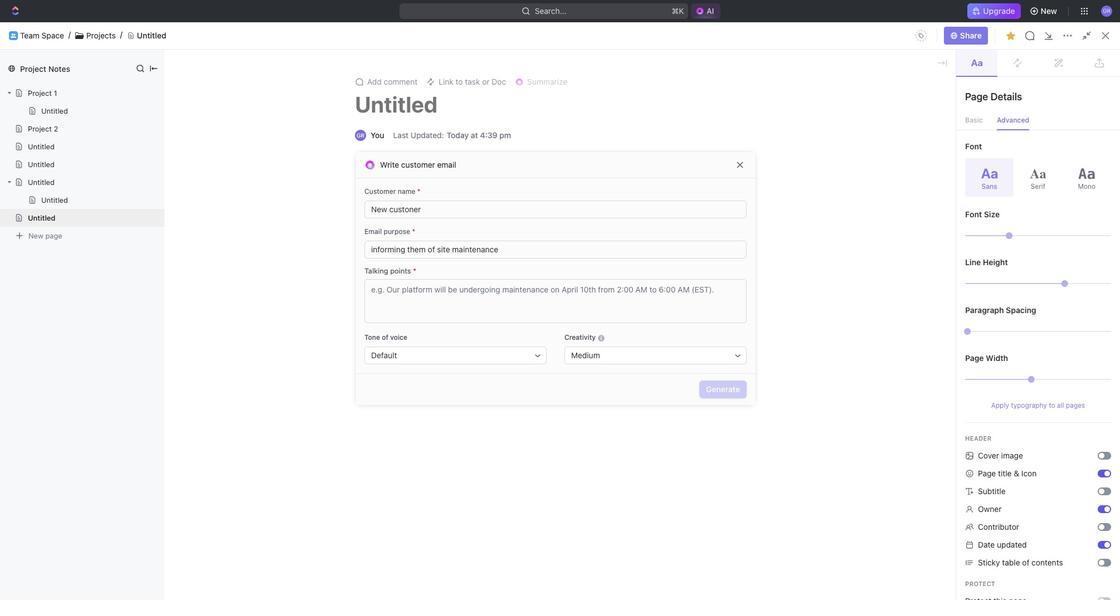 Task type: vqa. For each thing, say whether or not it's contained in the screenshot.
rightmost the GR
yes



Task type: describe. For each thing, give the bounding box(es) containing it.
* for email purpose
[[412, 227, 415, 236]]

1 column header from the left
[[156, 196, 168, 215]]

email
[[437, 160, 456, 169]]

0 vertical spatial team space
[[20, 30, 64, 40]]

table
[[1003, 558, 1021, 568]]

summarize button
[[511, 74, 572, 90]]

docs inside sidebar navigation
[[27, 96, 46, 105]]

page for page title & icon
[[978, 469, 996, 478]]

untitled right projects on the top
[[137, 30, 166, 40]]

creativity
[[565, 333, 598, 342]]

serif
[[1031, 182, 1046, 190]]

customer
[[401, 160, 435, 169]]

email purpose *
[[365, 227, 415, 236]]

4:39
[[480, 130, 498, 140]]

details
[[991, 91, 1023, 103]]

Search by name... text field
[[930, 175, 1071, 191]]

cover image
[[978, 451, 1024, 461]]

sans
[[982, 182, 998, 190]]

write
[[380, 160, 399, 169]]

home link
[[4, 54, 137, 72]]

apply
[[992, 401, 1010, 410]]

all
[[1058, 401, 1065, 410]]

4 mins ago cell
[[909, 214, 999, 234]]

e.g. John Smith text field
[[371, 201, 740, 218]]

4
[[916, 219, 921, 229]]

sharing
[[1005, 201, 1029, 209]]

last updated: today at 4:39 pm
[[393, 130, 511, 140]]

untitled up the "page"
[[41, 196, 68, 205]]

* for talking points
[[413, 267, 417, 275]]

4 mins ago
[[916, 219, 956, 229]]

home
[[27, 58, 48, 67]]

width
[[986, 353, 1009, 363]]

task
[[465, 77, 480, 86]]

1 horizontal spatial docs
[[162, 31, 181, 40]]

date
[[978, 540, 995, 550]]

pages
[[1067, 401, 1086, 410]]

summarize
[[528, 77, 568, 86]]

generate button
[[700, 381, 747, 399]]

row containing location
[[156, 196, 1107, 215]]

dropdown menu image
[[913, 27, 931, 45]]

new button
[[1026, 2, 1064, 20]]

generate
[[706, 385, 740, 394]]

paragraph
[[966, 306, 1004, 315]]

spacing
[[1006, 306, 1037, 315]]

cover
[[978, 451, 1000, 461]]

0 vertical spatial space
[[42, 30, 64, 40]]

email
[[365, 227, 382, 236]]

upgrade
[[984, 6, 1016, 16]]

tab list containing assigned
[[169, 174, 436, 196]]

customer
[[365, 187, 396, 196]]

basic
[[966, 116, 983, 124]]

purpose
[[384, 227, 410, 236]]

paragraph spacing
[[966, 306, 1037, 315]]

untitled down add comment
[[355, 91, 438, 117]]

2
[[54, 124, 58, 133]]

voice
[[390, 333, 408, 342]]

ai button
[[691, 3, 721, 19]]

search
[[1012, 31, 1038, 40]]

default button
[[365, 347, 547, 365]]

sticky
[[978, 558, 1001, 568]]

updated
[[997, 540, 1027, 550]]

new doc button
[[1070, 27, 1116, 45]]

updated:
[[411, 130, 444, 140]]

&
[[1014, 469, 1020, 478]]

image
[[1002, 451, 1024, 461]]

talking
[[365, 267, 388, 275]]

dashboards
[[27, 115, 70, 124]]

apply typography to all pages
[[992, 401, 1086, 410]]

team space inside sidebar navigation
[[27, 217, 71, 226]]

projects link
[[86, 30, 116, 40]]

comment
[[384, 77, 418, 86]]

user group image for bottom team space link
[[11, 219, 20, 225]]

project 1
[[28, 89, 57, 98]]

search docs
[[1012, 31, 1059, 40]]

page details
[[966, 91, 1023, 103]]

user group image for top team space link
[[11, 33, 16, 38]]

line
[[966, 258, 981, 267]]

projects
[[86, 30, 116, 40]]

1 horizontal spatial of
[[1023, 558, 1030, 568]]

untitled up spaces
[[28, 160, 55, 169]]

customer name *
[[365, 187, 421, 196]]

points
[[390, 267, 411, 275]]

font for font
[[966, 142, 983, 151]]

project 2
[[28, 124, 58, 133]]

at
[[471, 130, 478, 140]]

sticky table of contents
[[978, 558, 1064, 568]]

assigned button
[[353, 174, 393, 196]]

contributor
[[978, 522, 1020, 532]]

tone
[[365, 333, 380, 342]]

link to task or doc
[[439, 77, 506, 86]]

new page
[[28, 231, 62, 240]]

or
[[482, 77, 490, 86]]

new doc
[[1076, 31, 1110, 40]]

archived button
[[397, 174, 436, 196]]

advanced
[[997, 116, 1030, 124]]

untitled down project 2
[[28, 142, 55, 151]]

pm
[[500, 130, 511, 140]]

header
[[966, 435, 992, 442]]



Task type: locate. For each thing, give the bounding box(es) containing it.
0 horizontal spatial favorites
[[9, 162, 38, 170]]

2 vertical spatial page
[[978, 469, 996, 478]]

0 vertical spatial doc
[[1095, 31, 1110, 40]]

page up basic
[[966, 91, 989, 103]]

1 vertical spatial doc
[[492, 77, 506, 86]]

0 horizontal spatial doc
[[492, 77, 506, 86]]

space up the "page"
[[48, 217, 71, 226]]

2 vertical spatial project
[[28, 124, 52, 133]]

default button
[[365, 347, 547, 365]]

1 vertical spatial team space link
[[27, 213, 135, 231]]

e.g. Informing them of a scheduled maintenance text field
[[371, 241, 740, 258]]

icon
[[1022, 469, 1037, 478]]

default
[[371, 351, 397, 360]]

new up search docs
[[1041, 6, 1058, 16]]

0 vertical spatial of
[[382, 333, 389, 342]]

favorites inside button
[[9, 162, 38, 170]]

3 cell from the left
[[820, 214, 909, 234]]

link
[[439, 77, 454, 86]]

page left "width"
[[966, 353, 984, 363]]

doc inside button
[[1095, 31, 1110, 40]]

2 cell from the left
[[579, 214, 691, 234]]

notes
[[48, 64, 70, 73]]

0 vertical spatial gr
[[1103, 7, 1111, 14]]

add comment
[[367, 77, 418, 86]]

new
[[1041, 6, 1058, 16], [1076, 31, 1093, 40], [28, 231, 43, 240]]

space up 'home'
[[42, 30, 64, 40]]

page
[[966, 91, 989, 103], [966, 353, 984, 363], [978, 469, 996, 478]]

1 font from the top
[[966, 142, 983, 151]]

of right 'tone'
[[382, 333, 389, 342]]

of right table
[[1023, 558, 1030, 568]]

new for new doc
[[1076, 31, 1093, 40]]

* right points
[[413, 267, 417, 275]]

date updated
[[978, 540, 1027, 550]]

to left all
[[1049, 401, 1056, 410]]

1 vertical spatial space
[[48, 217, 71, 226]]

new for new
[[1041, 6, 1058, 16]]

gr inside dropdown button
[[1103, 7, 1111, 14]]

today
[[447, 130, 469, 140]]

project for project 1
[[28, 89, 52, 98]]

favorites up spaces
[[9, 162, 38, 170]]

1 vertical spatial font
[[966, 210, 983, 219]]

font for font size
[[966, 210, 983, 219]]

page for page width
[[966, 353, 984, 363]]

share
[[961, 31, 982, 40]]

mono
[[1079, 182, 1096, 190]]

tone of voice
[[365, 333, 408, 342]]

1 cell from the left
[[156, 214, 168, 234]]

search docs button
[[996, 27, 1065, 45]]

team space link up 'home'
[[20, 30, 64, 40]]

team space link up the "page"
[[27, 213, 135, 231]]

1 vertical spatial to
[[1049, 401, 1056, 410]]

spaces
[[9, 181, 33, 189]]

typography
[[1012, 401, 1048, 410]]

team up 'home'
[[20, 30, 39, 40]]

4 mins ago table
[[156, 196, 1107, 235]]

0 vertical spatial favorites
[[490, 76, 528, 86]]

team up new page
[[27, 217, 46, 226]]

project for project notes
[[20, 64, 46, 73]]

tags
[[697, 201, 712, 209]]

1 vertical spatial new
[[1076, 31, 1093, 40]]

slider
[[1006, 232, 1013, 239], [1062, 280, 1069, 287], [965, 328, 971, 335], [1029, 376, 1035, 383]]

untitled
[[137, 30, 166, 40], [355, 91, 438, 117], [41, 106, 68, 115], [28, 142, 55, 151], [28, 160, 55, 169], [28, 178, 55, 187], [41, 196, 68, 205], [28, 214, 55, 222]]

talking points *
[[365, 267, 417, 275]]

* for customer name
[[417, 187, 421, 196]]

assigned
[[356, 180, 390, 189]]

team for top team space link
[[20, 30, 39, 40]]

user group image inside sidebar navigation
[[11, 219, 20, 225]]

1 vertical spatial page
[[966, 353, 984, 363]]

0 horizontal spatial new
[[28, 231, 43, 240]]

row
[[156, 196, 1107, 215]]

team for bottom team space link
[[27, 217, 46, 226]]

0 horizontal spatial to
[[456, 77, 463, 86]]

2 horizontal spatial new
[[1076, 31, 1093, 40]]

page width
[[966, 353, 1009, 363]]

tab list
[[169, 174, 436, 196]]

archived
[[400, 180, 433, 189]]

0 vertical spatial *
[[417, 187, 421, 196]]

font down basic
[[966, 142, 983, 151]]

column header
[[156, 196, 168, 215], [820, 196, 909, 215]]

you
[[371, 130, 384, 140]]

write customer email
[[380, 160, 456, 169]]

2 horizontal spatial docs
[[1040, 31, 1059, 40]]

medium button
[[565, 347, 747, 365]]

0 horizontal spatial of
[[382, 333, 389, 342]]

team inside sidebar navigation
[[27, 217, 46, 226]]

1 horizontal spatial gr
[[1103, 7, 1111, 14]]

untitled down favorites button
[[28, 178, 55, 187]]

2 column header from the left
[[820, 196, 909, 215]]

font size
[[966, 210, 1000, 219]]

contents
[[1032, 558, 1064, 568]]

sidebar navigation
[[0, 22, 142, 600]]

0 vertical spatial team
[[20, 30, 39, 40]]

favorites
[[490, 76, 528, 86], [9, 162, 38, 170]]

space
[[42, 30, 64, 40], [48, 217, 71, 226]]

0 vertical spatial font
[[966, 142, 983, 151]]

4 cell from the left
[[1088, 214, 1107, 234]]

title
[[999, 469, 1012, 478]]

1 horizontal spatial new
[[1041, 6, 1058, 16]]

mins
[[923, 219, 940, 229]]

project
[[20, 64, 46, 73], [28, 89, 52, 98], [28, 124, 52, 133]]

1
[[54, 89, 57, 98]]

2 vertical spatial new
[[28, 231, 43, 240]]

*
[[417, 187, 421, 196], [412, 227, 415, 236], [413, 267, 417, 275]]

font left size
[[966, 210, 983, 219]]

space inside sidebar navigation
[[48, 217, 71, 226]]

page down cover
[[978, 469, 996, 478]]

doc inside 'dropdown button'
[[492, 77, 506, 86]]

untitled down 1
[[41, 106, 68, 115]]

0 vertical spatial project
[[20, 64, 46, 73]]

project notes
[[20, 64, 70, 73]]

user group image
[[11, 33, 16, 38], [11, 219, 20, 225]]

cell
[[156, 214, 168, 234], [579, 214, 691, 234], [820, 214, 909, 234], [1088, 214, 1107, 234]]

gr left you
[[357, 132, 365, 139]]

e.g. Our platform will be undergoing maintenance on April 10th from 2:00 AM to 6:00 AM (EST). text field
[[365, 279, 747, 323]]

* right the name
[[417, 187, 421, 196]]

new right search docs
[[1076, 31, 1093, 40]]

4 mins ago row
[[156, 213, 1107, 235]]

owner
[[978, 505, 1002, 514]]

2 font from the top
[[966, 210, 983, 219]]

* right purpose
[[412, 227, 415, 236]]

team
[[20, 30, 39, 40], [27, 217, 46, 226]]

docs link
[[4, 92, 137, 110]]

new left the "page"
[[28, 231, 43, 240]]

untitled up new page
[[28, 214, 55, 222]]

page for page details
[[966, 91, 989, 103]]

1 vertical spatial project
[[28, 89, 52, 98]]

project for project 2
[[28, 124, 52, 133]]

font
[[966, 142, 983, 151], [966, 210, 983, 219]]

0 vertical spatial team space link
[[20, 30, 64, 40]]

1 vertical spatial team space
[[27, 217, 71, 226]]

0 vertical spatial to
[[456, 77, 463, 86]]

favorites button
[[4, 159, 43, 173]]

1 vertical spatial team
[[27, 217, 46, 226]]

upgrade link
[[968, 3, 1021, 19]]

location
[[586, 201, 613, 209]]

last
[[393, 130, 409, 140]]

link to task or doc button
[[422, 74, 511, 90]]

favorites right task
[[490, 76, 528, 86]]

0 vertical spatial page
[[966, 91, 989, 103]]

team space link
[[20, 30, 64, 40], [27, 213, 135, 231]]

docs
[[162, 31, 181, 40], [1040, 31, 1059, 40], [27, 96, 46, 105]]

subtitle
[[978, 487, 1006, 496]]

1 horizontal spatial doc
[[1095, 31, 1110, 40]]

0 vertical spatial new
[[1041, 6, 1058, 16]]

project left 2
[[28, 124, 52, 133]]

2 vertical spatial *
[[413, 267, 417, 275]]

1 vertical spatial *
[[412, 227, 415, 236]]

1 horizontal spatial favorites
[[490, 76, 528, 86]]

0 horizontal spatial docs
[[27, 96, 46, 105]]

0 vertical spatial user group image
[[11, 33, 16, 38]]

protect
[[966, 580, 996, 588]]

height
[[983, 258, 1008, 267]]

docs inside button
[[1040, 31, 1059, 40]]

1 vertical spatial of
[[1023, 558, 1030, 568]]

1 vertical spatial favorites
[[9, 162, 38, 170]]

search...
[[535, 6, 567, 16]]

name
[[398, 187, 416, 196]]

1 vertical spatial user group image
[[11, 219, 20, 225]]

0 horizontal spatial column header
[[156, 196, 168, 215]]

doc right 'or'
[[492, 77, 506, 86]]

1 vertical spatial gr
[[357, 132, 365, 139]]

team space up new page
[[27, 217, 71, 226]]

team space up 'home'
[[20, 30, 64, 40]]

1 horizontal spatial column header
[[820, 196, 909, 215]]

gr up new doc
[[1103, 7, 1111, 14]]

page title & icon
[[978, 469, 1037, 478]]

1 horizontal spatial to
[[1049, 401, 1056, 410]]

line height
[[966, 258, 1008, 267]]

page
[[45, 231, 62, 240]]

ago
[[942, 219, 956, 229]]

add
[[367, 77, 382, 86]]

of
[[382, 333, 389, 342], [1023, 558, 1030, 568]]

new for new page
[[28, 231, 43, 240]]

to inside 'dropdown button'
[[456, 77, 463, 86]]

project left 1
[[28, 89, 52, 98]]

to right link
[[456, 77, 463, 86]]

medium button
[[565, 347, 747, 365]]

doc down gr dropdown button at the right
[[1095, 31, 1110, 40]]

project left the notes
[[20, 64, 46, 73]]

0 horizontal spatial gr
[[357, 132, 365, 139]]



